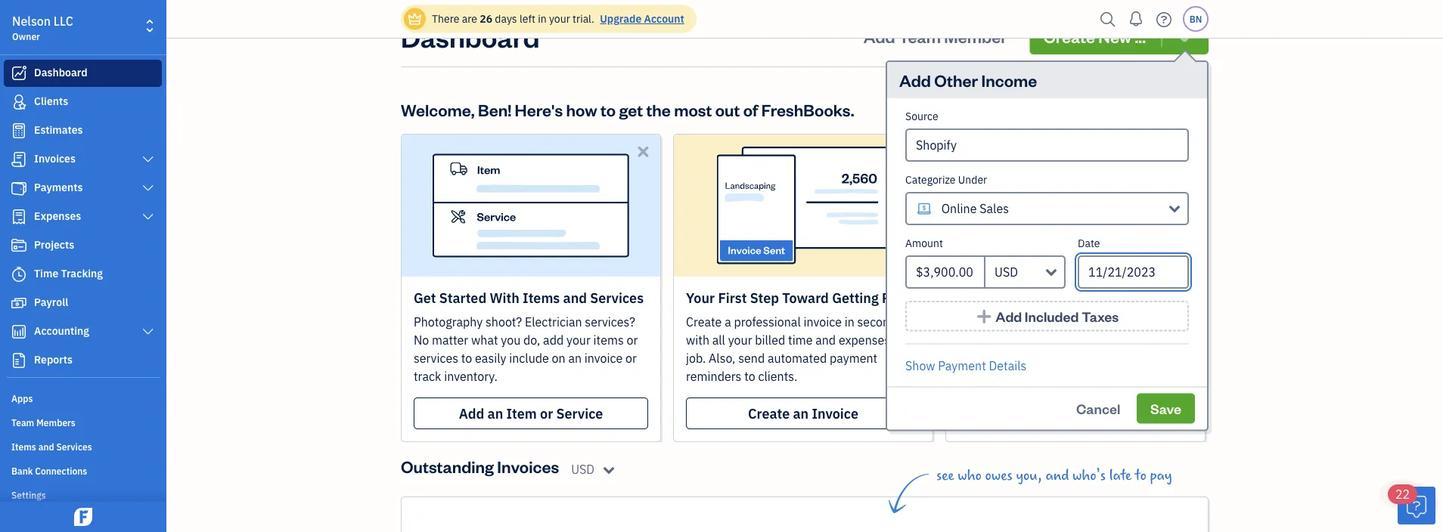 Task type: describe. For each thing, give the bounding box(es) containing it.
transactions.
[[1106, 369, 1177, 385]]

timer image
[[10, 267, 28, 282]]

job.
[[686, 351, 706, 366]]

members
[[36, 417, 76, 429]]

add team member button
[[850, 18, 1021, 54]]

connect your bank
[[1016, 405, 1136, 422]]

who
[[958, 467, 982, 484]]

bank connections
[[11, 465, 87, 477]]

of
[[743, 99, 758, 120]]

all inside your first step toward getting paid create a professional invoice in seconds with all your billed time and expenses for a job. also, send automated payment reminders to clients.
[[712, 332, 725, 348]]

paid
[[882, 289, 910, 307]]

chart image
[[10, 325, 28, 340]]

billed
[[755, 332, 785, 348]]

your up connecting
[[997, 332, 1022, 348]]

account
[[644, 12, 684, 26]]

get started with items and services photography shoot? electrician services? no matter what you do, add your items or services to easily include on an invoice or track inventory.
[[414, 289, 644, 385]]

Categorize Under field
[[905, 192, 1189, 225]]

send
[[738, 351, 765, 366]]

under
[[958, 173, 987, 187]]

with
[[490, 289, 520, 307]]

payment image
[[10, 181, 28, 196]]

you,
[[1016, 467, 1042, 484]]

reminders
[[686, 369, 742, 385]]

dashboard image
[[10, 66, 28, 81]]

automated
[[768, 351, 827, 366]]

in for left
[[538, 12, 547, 26]]

1 vertical spatial or
[[626, 351, 637, 366]]

chevron large down image for invoices
[[141, 154, 155, 166]]

your inside your first step toward getting paid create a professional invoice in seconds with all your billed time and expenses for a job. also, send automated payment reminders to clients.
[[728, 332, 752, 348]]

payroll
[[34, 295, 68, 309]]

at
[[1130, 332, 1140, 348]]

categorize
[[905, 173, 956, 187]]

get
[[619, 99, 643, 120]]

add for add included taxes
[[996, 307, 1022, 325]]

data
[[958, 307, 988, 325]]

freshbooks image
[[71, 508, 95, 526]]

time
[[788, 332, 813, 348]]

easily
[[475, 351, 506, 366]]

welcome, ben! here's how to get the most out of freshbooks.
[[401, 99, 854, 120]]

track inside the a faster way to pull in your expense data see all your business expenses at a glance by connecting freshbooks with your bank to automatically track your transactions.
[[1049, 369, 1076, 385]]

$0.00 text field
[[905, 256, 986, 289]]

usd for usd dropdown button
[[995, 264, 1018, 280]]

crown image
[[407, 11, 423, 27]]

left
[[520, 12, 535, 26]]

0 horizontal spatial a
[[725, 314, 731, 330]]

sales
[[980, 201, 1009, 217]]

your down freshbooks
[[1079, 369, 1103, 385]]

22 button
[[1388, 485, 1436, 525]]

payment
[[938, 358, 986, 374]]

save button
[[1137, 394, 1195, 424]]

nelson
[[12, 13, 51, 29]]

your up 'transactions.'
[[1130, 351, 1154, 366]]

shoot?
[[486, 314, 522, 330]]

pull
[[1060, 289, 1085, 307]]

freshbooks
[[1037, 351, 1101, 366]]

owes
[[985, 467, 1013, 484]]

reports
[[34, 353, 73, 367]]

your first step toward getting paid create a professional invoice in seconds with all your billed time and expenses for a job. also, send automated payment reminders to clients.
[[686, 289, 918, 385]]

owner
[[12, 30, 40, 42]]

started
[[439, 289, 487, 307]]

Date in MM/DD/YYYY format text field
[[1078, 256, 1189, 289]]

add an item or service
[[459, 405, 603, 422]]

items and services link
[[4, 435, 162, 458]]

apps
[[11, 393, 33, 405]]

automatically
[[972, 369, 1046, 385]]

clients
[[34, 94, 68, 108]]

go to help image
[[1152, 8, 1176, 31]]

settings link
[[4, 483, 162, 506]]

include
[[509, 351, 549, 366]]

there
[[432, 12, 459, 26]]

dismiss image
[[907, 143, 924, 160]]

create new … button
[[1030, 18, 1209, 54]]

money image
[[10, 296, 28, 311]]

chevron large down image for expenses
[[141, 211, 155, 223]]

in inside your first step toward getting paid create a professional invoice in seconds with all your billed time and expenses for a job. also, send automated payment reminders to clients.
[[845, 314, 855, 330]]

invoices link
[[4, 146, 162, 173]]

create for create an invoice
[[748, 405, 790, 422]]

are
[[462, 12, 477, 26]]

professional
[[734, 314, 801, 330]]

and right you, at the bottom right of page
[[1046, 467, 1069, 484]]

member
[[944, 25, 1008, 47]]

your inside the a faster way to pull in your expense data see all your business expenses at a glance by connecting freshbooks with your bank to automatically track your transactions.
[[1103, 289, 1132, 307]]

your inside your first step toward getting paid create a professional invoice in seconds with all your billed time and expenses for a job. also, send automated payment reminders to clients.
[[686, 289, 715, 307]]

create for create new …
[[1044, 25, 1095, 47]]

taxes
[[1082, 307, 1119, 325]]

out
[[715, 99, 740, 120]]

bn button
[[1183, 6, 1209, 32]]

see
[[936, 467, 954, 484]]

upgrade account link
[[597, 12, 684, 26]]

no
[[414, 332, 429, 348]]

reports link
[[4, 347, 162, 374]]

faster
[[971, 289, 1010, 307]]

on
[[552, 351, 566, 366]]

add team member
[[864, 25, 1008, 47]]

your left trial.
[[549, 12, 570, 26]]

accounting
[[34, 324, 89, 338]]

llc
[[54, 13, 73, 29]]

chevron large down image for payments
[[141, 182, 155, 194]]

what
[[471, 332, 498, 348]]

add included taxes button
[[905, 301, 1189, 332]]

to down 'by'
[[958, 369, 969, 385]]

with inside your first step toward getting paid create a professional invoice in seconds with all your billed time and expenses for a job. also, send automated payment reminders to clients.
[[686, 332, 710, 348]]

do,
[[524, 332, 540, 348]]

add for add other income
[[899, 69, 931, 91]]

expenses
[[34, 209, 81, 223]]

most
[[674, 99, 712, 120]]

cancel button
[[1063, 394, 1134, 424]]

date
[[1078, 236, 1100, 250]]

0 vertical spatial or
[[627, 332, 638, 348]]



Task type: vqa. For each thing, say whether or not it's contained in the screenshot.
STEP
yes



Task type: locate. For each thing, give the bounding box(es) containing it.
chevron large down image for accounting
[[141, 326, 155, 338]]

22
[[1396, 487, 1410, 503]]

usd for usd field
[[571, 462, 595, 478]]

report image
[[10, 353, 28, 368]]

you
[[501, 332, 521, 348]]

an inside add an item or service link
[[488, 405, 503, 422]]

services up bank connections link
[[56, 441, 92, 453]]

usd button
[[986, 256, 1066, 289]]

categorize under
[[905, 173, 987, 187]]

to up included
[[1044, 289, 1057, 307]]

payments link
[[4, 175, 162, 202]]

project image
[[10, 238, 28, 253]]

track
[[414, 369, 441, 385], [1049, 369, 1076, 385]]

bn
[[1190, 13, 1202, 25]]

add an item or service link
[[414, 398, 648, 430]]

days
[[495, 12, 517, 26]]

in down getting
[[845, 314, 855, 330]]

amount
[[905, 236, 943, 250]]

1 vertical spatial create
[[686, 314, 722, 330]]

chevron large down image inside payments "link"
[[141, 182, 155, 194]]

clients link
[[4, 89, 162, 116]]

services inside main element
[[56, 441, 92, 453]]

or inside add an item or service link
[[540, 405, 553, 422]]

add
[[864, 25, 895, 47], [899, 69, 931, 91], [996, 307, 1022, 325], [459, 405, 484, 422]]

1 horizontal spatial bank
[[1103, 405, 1136, 422]]

chevron large down image
[[141, 182, 155, 194], [141, 211, 155, 223]]

1 vertical spatial dashboard
[[34, 65, 87, 79]]

1 horizontal spatial track
[[1049, 369, 1076, 385]]

add other income
[[899, 69, 1037, 91]]

time
[[34, 267, 58, 281]]

add inside add an item or service link
[[459, 405, 484, 422]]

usd inside usd field
[[571, 462, 595, 478]]

0 horizontal spatial with
[[686, 332, 710, 348]]

invoice
[[812, 405, 859, 422]]

0 horizontal spatial invoice
[[585, 351, 623, 366]]

2 track from the left
[[1049, 369, 1076, 385]]

0 horizontal spatial dashboard
[[34, 65, 87, 79]]

2 horizontal spatial your
[[1103, 289, 1132, 307]]

usd
[[995, 264, 1018, 280], [571, 462, 595, 478]]

expense image
[[10, 210, 28, 225]]

chevron large down image down payroll 'link'
[[141, 326, 155, 338]]

2 horizontal spatial create
[[1044, 25, 1095, 47]]

add inside "add included taxes" button
[[996, 307, 1022, 325]]

show payment details
[[905, 358, 1027, 374]]

or
[[627, 332, 638, 348], [626, 351, 637, 366], [540, 405, 553, 422]]

2 vertical spatial create
[[748, 405, 790, 422]]

1 all from the left
[[712, 332, 725, 348]]

1 vertical spatial in
[[1088, 289, 1100, 307]]

service
[[556, 405, 603, 422]]

invoice inside your first step toward getting paid create a professional invoice in seconds with all your billed time and expenses for a job. also, send automated payment reminders to clients.
[[804, 314, 842, 330]]

and down team members
[[38, 441, 54, 453]]

add inside 'add team member' 'button'
[[864, 25, 895, 47]]

a
[[725, 314, 731, 330], [911, 332, 918, 348], [1143, 332, 1150, 348]]

chevron large down image
[[141, 154, 155, 166], [141, 326, 155, 338]]

0 horizontal spatial services
[[56, 441, 92, 453]]

expenses inside your first step toward getting paid create a professional invoice in seconds with all your billed time and expenses for a job. also, send automated payment reminders to clients.
[[839, 332, 890, 348]]

1 horizontal spatial invoices
[[497, 456, 559, 477]]

track down services
[[414, 369, 441, 385]]

to inside the get started with items and services photography shoot? electrician services? no matter what you do, add your items or services to easily include on an invoice or track inventory.
[[461, 351, 472, 366]]

an
[[568, 351, 582, 366], [488, 405, 503, 422], [793, 405, 809, 422]]

0 vertical spatial items
[[523, 289, 560, 307]]

outstanding
[[401, 456, 494, 477]]

1 horizontal spatial a
[[911, 332, 918, 348]]

cancel
[[1076, 400, 1121, 418]]

new
[[1099, 25, 1132, 47]]

0 horizontal spatial bank
[[11, 465, 33, 477]]

an right on
[[568, 351, 582, 366]]

1 vertical spatial invoice
[[585, 351, 623, 366]]

upgrade
[[600, 12, 642, 26]]

1 horizontal spatial expenses
[[1075, 332, 1127, 348]]

dashboard link
[[4, 60, 162, 87]]

in inside the a faster way to pull in your expense data see all your business expenses at a glance by connecting freshbooks with your bank to automatically track your transactions.
[[1088, 289, 1100, 307]]

a right for
[[911, 332, 918, 348]]

expenses inside the a faster way to pull in your expense data see all your business expenses at a glance by connecting freshbooks with your bank to automatically track your transactions.
[[1075, 332, 1127, 348]]

connections
[[35, 465, 87, 477]]

an inside the get started with items and services photography shoot? electrician services? no matter what you do, add your items or services to easily include on an invoice or track inventory.
[[568, 351, 582, 366]]

1 horizontal spatial usd
[[995, 264, 1018, 280]]

getting
[[832, 289, 879, 307]]

1 horizontal spatial an
[[568, 351, 582, 366]]

items up the electrician
[[523, 289, 560, 307]]

0 horizontal spatial track
[[414, 369, 441, 385]]

main element
[[0, 0, 204, 533]]

chevron large down image inside invoices link
[[141, 154, 155, 166]]

accounting link
[[4, 318, 162, 346]]

an left invoice
[[793, 405, 809, 422]]

2 horizontal spatial a
[[1143, 332, 1150, 348]]

services
[[414, 351, 458, 366]]

time tracking
[[34, 267, 103, 281]]

online
[[942, 201, 977, 217]]

nelson llc owner
[[12, 13, 73, 42]]

create up job.
[[686, 314, 722, 330]]

bank
[[1157, 351, 1184, 366]]

connecting
[[974, 351, 1034, 366]]

2 chevron large down image from the top
[[141, 211, 155, 223]]

dismiss image for a faster way to pull in your expense data
[[1179, 143, 1197, 160]]

or right the "items"
[[627, 332, 638, 348]]

income
[[982, 69, 1037, 91]]

create inside your first step toward getting paid create a professional invoice in seconds with all your billed time and expenses for a job. also, send automated payment reminders to clients.
[[686, 314, 722, 330]]

0 horizontal spatial all
[[712, 332, 725, 348]]

create inside dropdown button
[[1044, 25, 1095, 47]]

1 vertical spatial items
[[11, 441, 36, 453]]

0 vertical spatial with
[[686, 332, 710, 348]]

1 horizontal spatial dashboard
[[401, 18, 540, 54]]

online sales
[[942, 201, 1009, 217]]

item
[[506, 405, 537, 422]]

2 chevron large down image from the top
[[141, 326, 155, 338]]

1 horizontal spatial in
[[845, 314, 855, 330]]

all up 'also,'
[[712, 332, 725, 348]]

estimate image
[[10, 123, 28, 138]]

0 vertical spatial in
[[538, 12, 547, 26]]

0 vertical spatial usd
[[995, 264, 1018, 280]]

0 horizontal spatial in
[[538, 12, 547, 26]]

your up send
[[728, 332, 752, 348]]

items inside main element
[[11, 441, 36, 453]]

0 horizontal spatial an
[[488, 405, 503, 422]]

create down clients.
[[748, 405, 790, 422]]

invoices up payments
[[34, 152, 76, 166]]

with up 'transactions.'
[[1104, 351, 1127, 366]]

and right time
[[816, 332, 836, 348]]

invoices down add an item or service link
[[497, 456, 559, 477]]

team members link
[[4, 411, 162, 433]]

with up job.
[[686, 332, 710, 348]]

dashboard inside main element
[[34, 65, 87, 79]]

bank up settings
[[11, 465, 33, 477]]

Source text field
[[907, 130, 1188, 160]]

team inside main element
[[11, 417, 34, 429]]

1 horizontal spatial services
[[590, 289, 644, 307]]

all
[[712, 332, 725, 348], [982, 332, 995, 348]]

to left pay
[[1135, 467, 1147, 484]]

1 vertical spatial invoices
[[497, 456, 559, 477]]

team left member
[[899, 25, 941, 47]]

items and services
[[11, 441, 92, 453]]

payments
[[34, 180, 83, 194]]

freshbooks.
[[762, 99, 854, 120]]

your right add
[[567, 332, 591, 348]]

to down send
[[744, 369, 755, 385]]

way
[[1014, 289, 1041, 307]]

all right the see
[[982, 332, 995, 348]]

0 horizontal spatial items
[[11, 441, 36, 453]]

0 vertical spatial invoice
[[804, 314, 842, 330]]

seconds
[[857, 314, 903, 330]]

2 vertical spatial or
[[540, 405, 553, 422]]

team
[[899, 25, 941, 47], [11, 417, 34, 429]]

estimates
[[34, 123, 83, 137]]

an for get started with items and services
[[488, 405, 503, 422]]

your right connect
[[1071, 405, 1100, 422]]

glance
[[1153, 332, 1188, 348]]

bank inside main element
[[11, 465, 33, 477]]

2 vertical spatial in
[[845, 314, 855, 330]]

client image
[[10, 95, 28, 110]]

0 horizontal spatial invoices
[[34, 152, 76, 166]]

plus image
[[976, 309, 993, 324]]

and inside your first step toward getting paid create a professional invoice in seconds with all your billed time and expenses for a job. also, send automated payment reminders to clients.
[[816, 332, 836, 348]]

by
[[958, 351, 971, 366]]

included
[[1025, 307, 1079, 325]]

1 vertical spatial team
[[11, 417, 34, 429]]

payment
[[830, 351, 878, 366]]

with inside the a faster way to pull in your expense data see all your business expenses at a glance by connecting freshbooks with your bank to automatically track your transactions.
[[1104, 351, 1127, 366]]

0 vertical spatial services
[[590, 289, 644, 307]]

in for pull
[[1088, 289, 1100, 307]]

or down services?
[[626, 351, 637, 366]]

invoice inside the get started with items and services photography shoot? electrician services? no matter what you do, add your items or services to easily include on an invoice or track inventory.
[[585, 351, 623, 366]]

1 horizontal spatial team
[[899, 25, 941, 47]]

your left first
[[686, 289, 715, 307]]

pay
[[1150, 467, 1172, 484]]

create new …
[[1044, 25, 1146, 47]]

for
[[893, 332, 908, 348]]

to left get
[[601, 99, 616, 120]]

and up the electrician
[[563, 289, 587, 307]]

1 vertical spatial with
[[1104, 351, 1127, 366]]

0 horizontal spatial create
[[686, 314, 722, 330]]

all inside the a faster way to pull in your expense data see all your business expenses at a glance by connecting freshbooks with your bank to automatically track your transactions.
[[982, 332, 995, 348]]

connect
[[1016, 405, 1068, 422]]

1 vertical spatial usd
[[571, 462, 595, 478]]

1 chevron large down image from the top
[[141, 182, 155, 194]]

apps link
[[4, 387, 162, 409]]

0 horizontal spatial your
[[686, 289, 715, 307]]

1 vertical spatial services
[[56, 441, 92, 453]]

2 all from the left
[[982, 332, 995, 348]]

chevron large down image down estimates link on the top left of the page
[[141, 154, 155, 166]]

see
[[958, 332, 979, 348]]

an for your first step toward getting paid
[[793, 405, 809, 422]]

1 vertical spatial chevron large down image
[[141, 211, 155, 223]]

a inside the a faster way to pull in your expense data see all your business expenses at a glance by connecting freshbooks with your bank to automatically track your transactions.
[[1143, 332, 1150, 348]]

1 vertical spatial bank
[[11, 465, 33, 477]]

invoice down the "items"
[[585, 351, 623, 366]]

1 horizontal spatial dismiss image
[[1179, 143, 1197, 160]]

0 vertical spatial bank
[[1103, 405, 1136, 422]]

1 vertical spatial chevron large down image
[[141, 326, 155, 338]]

0 vertical spatial team
[[899, 25, 941, 47]]

create left the search icon
[[1044, 25, 1095, 47]]

in right left
[[538, 12, 547, 26]]

projects
[[34, 238, 74, 252]]

1 horizontal spatial all
[[982, 332, 995, 348]]

items down team members
[[11, 441, 36, 453]]

your up taxes on the right of the page
[[1103, 289, 1132, 307]]

in up taxes on the right of the page
[[1088, 289, 1100, 307]]

usd inside usd dropdown button
[[995, 264, 1018, 280]]

or right item
[[540, 405, 553, 422]]

usd down service on the left bottom
[[571, 462, 595, 478]]

0 vertical spatial chevron large down image
[[141, 182, 155, 194]]

track inside the get started with items and services photography shoot? electrician services? no matter what you do, add your items or services to easily include on an invoice or track inventory.
[[414, 369, 441, 385]]

see who owes you, and who's late to pay
[[936, 467, 1172, 484]]

add for add an item or service
[[459, 405, 484, 422]]

2 horizontal spatial in
[[1088, 289, 1100, 307]]

items
[[593, 332, 624, 348]]

and inside main element
[[38, 441, 54, 453]]

1 expenses from the left
[[839, 332, 890, 348]]

your inside connect your bank link
[[1071, 405, 1100, 422]]

outstanding invoices
[[401, 456, 559, 477]]

bank down 'transactions.'
[[1103, 405, 1136, 422]]

0 horizontal spatial dismiss image
[[635, 143, 652, 160]]

dismiss image
[[635, 143, 652, 160], [1179, 143, 1197, 160]]

0 horizontal spatial team
[[11, 417, 34, 429]]

1 horizontal spatial your
[[1071, 405, 1100, 422]]

the
[[646, 99, 671, 120]]

a
[[958, 289, 968, 307]]

usd up the faster
[[995, 264, 1018, 280]]

1 chevron large down image from the top
[[141, 154, 155, 166]]

services?
[[585, 314, 635, 330]]

0 vertical spatial create
[[1044, 25, 1095, 47]]

1 horizontal spatial items
[[523, 289, 560, 307]]

26
[[480, 12, 492, 26]]

step
[[750, 289, 779, 307]]

a down first
[[725, 314, 731, 330]]

1 dismiss image from the left
[[635, 143, 652, 160]]

expenses down taxes on the right of the page
[[1075, 332, 1127, 348]]

0 vertical spatial invoices
[[34, 152, 76, 166]]

ben!
[[478, 99, 512, 120]]

0 horizontal spatial expenses
[[839, 332, 890, 348]]

notifications image
[[1124, 4, 1148, 34]]

an inside create an invoice link
[[793, 405, 809, 422]]

2 expenses from the left
[[1075, 332, 1127, 348]]

1 horizontal spatial invoice
[[804, 314, 842, 330]]

1 track from the left
[[414, 369, 441, 385]]

a right at
[[1143, 332, 1150, 348]]

chevron large down image down payments "link"
[[141, 211, 155, 223]]

business
[[1024, 332, 1072, 348]]

invoice image
[[10, 152, 28, 167]]

services up services?
[[590, 289, 644, 307]]

items inside the get started with items and services photography shoot? electrician services? no matter what you do, add your items or services to easily include on an invoice or track inventory.
[[523, 289, 560, 307]]

add for add team member
[[864, 25, 895, 47]]

2 horizontal spatial an
[[793, 405, 809, 422]]

who's
[[1073, 467, 1106, 484]]

late
[[1109, 467, 1132, 484]]

how
[[566, 99, 597, 120]]

a faster way to pull in your expense data see all your business expenses at a glance by connecting freshbooks with your bank to automatically track your transactions.
[[958, 289, 1189, 385]]

1 horizontal spatial create
[[748, 405, 790, 422]]

an left item
[[488, 405, 503, 422]]

invoice up time
[[804, 314, 842, 330]]

Currency field
[[571, 461, 622, 479]]

invoices inside main element
[[34, 152, 76, 166]]

services inside the get started with items and services photography shoot? electrician services? no matter what you do, add your items or services to easily include on an invoice or track inventory.
[[590, 289, 644, 307]]

track down freshbooks
[[1049, 369, 1076, 385]]

team inside 'button'
[[899, 25, 941, 47]]

dismiss image for get started with items and services
[[635, 143, 652, 160]]

2 dismiss image from the left
[[1179, 143, 1197, 160]]

expense
[[1135, 289, 1189, 307]]

add
[[543, 332, 564, 348]]

expenses up the payment
[[839, 332, 890, 348]]

chevrondown image
[[1174, 26, 1195, 47]]

photography
[[414, 314, 483, 330]]

show payment details button
[[905, 357, 1027, 375]]

team down apps
[[11, 417, 34, 429]]

your inside the get started with items and services photography shoot? electrician services? no matter what you do, add your items or services to easily include on an invoice or track inventory.
[[567, 332, 591, 348]]

and inside the get started with items and services photography shoot? electrician services? no matter what you do, add your items or services to easily include on an invoice or track inventory.
[[563, 289, 587, 307]]

electrician
[[525, 314, 582, 330]]

to up inventory.
[[461, 351, 472, 366]]

to inside your first step toward getting paid create a professional invoice in seconds with all your billed time and expenses for a job. also, send automated payment reminders to clients.
[[744, 369, 755, 385]]

search image
[[1096, 8, 1120, 31]]

chevron large down image up expenses link
[[141, 182, 155, 194]]

0 vertical spatial dashboard
[[401, 18, 540, 54]]

resource center badge image
[[1398, 487, 1436, 525]]

0 vertical spatial chevron large down image
[[141, 154, 155, 166]]

1 horizontal spatial with
[[1104, 351, 1127, 366]]

0 horizontal spatial usd
[[571, 462, 595, 478]]



